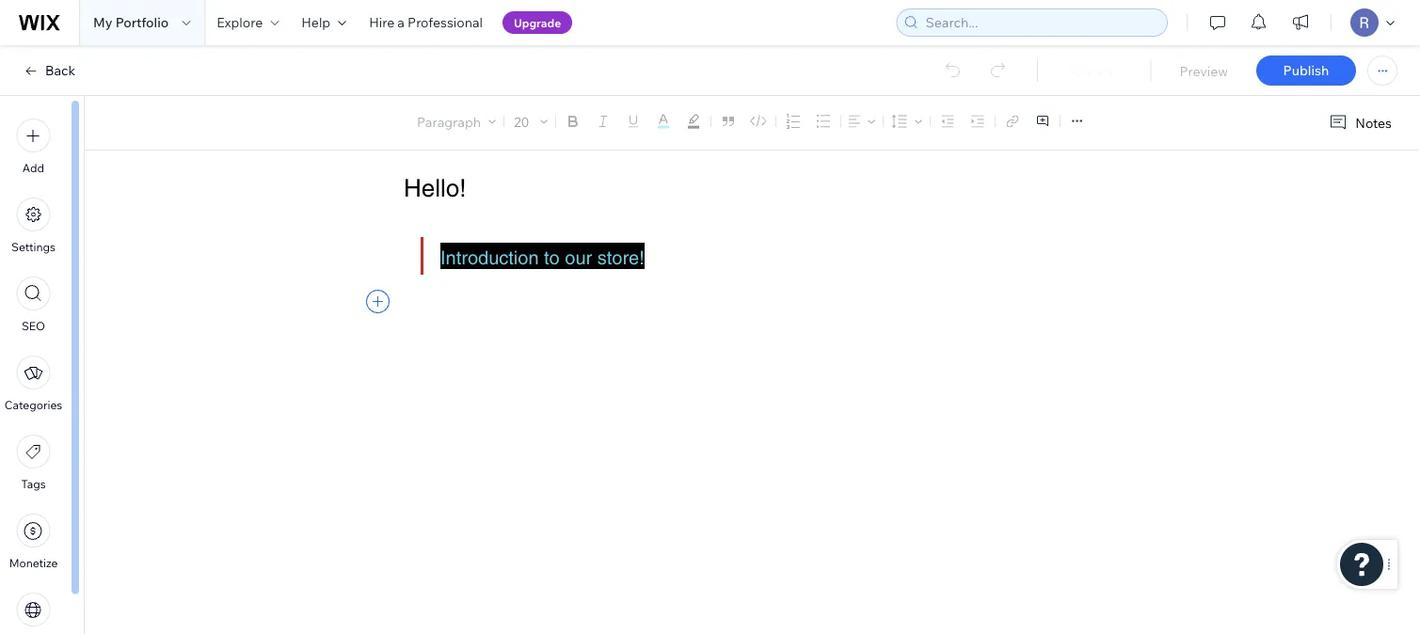 Task type: vqa. For each thing, say whether or not it's contained in the screenshot.
Upgrade button
yes



Task type: locate. For each thing, give the bounding box(es) containing it.
help
[[302, 14, 331, 31]]

monetize
[[9, 556, 58, 571]]

to
[[544, 247, 560, 268]]

add
[[22, 161, 44, 175]]

a
[[398, 14, 405, 31]]

publish
[[1284, 62, 1330, 79]]

menu containing add
[[0, 107, 67, 635]]

notes button
[[1322, 110, 1398, 136]]

introduction
[[441, 247, 539, 268]]

professional
[[408, 14, 483, 31]]

back
[[45, 62, 75, 79]]

our
[[565, 247, 592, 268]]

portfolio
[[115, 14, 169, 31]]

my
[[93, 14, 113, 31]]

help button
[[290, 0, 358, 45]]

upgrade
[[514, 16, 561, 30]]

categories
[[5, 398, 62, 412]]

hire
[[369, 14, 395, 31]]

menu
[[0, 107, 67, 635]]

hire a professional link
[[358, 0, 494, 45]]

seo
[[22, 319, 45, 333]]

settings
[[11, 240, 55, 254]]

hire a professional
[[369, 14, 483, 31]]

explore
[[217, 14, 263, 31]]

seo button
[[16, 277, 50, 333]]



Task type: describe. For each thing, give the bounding box(es) containing it.
paragraph button
[[413, 108, 500, 135]]

notes
[[1356, 114, 1392, 131]]

settings button
[[11, 198, 55, 254]]

upgrade button
[[503, 11, 573, 34]]

my portfolio
[[93, 14, 169, 31]]

store!
[[598, 247, 645, 268]]

tags button
[[16, 435, 50, 491]]

Search... field
[[920, 9, 1162, 36]]

back button
[[23, 62, 75, 79]]

tags
[[21, 477, 46, 491]]

monetize button
[[9, 514, 58, 571]]

add button
[[16, 119, 50, 175]]

introduction to our store!
[[441, 247, 645, 268]]

paragraph
[[417, 113, 481, 130]]

Add a Catchy Title text field
[[404, 174, 1088, 202]]

publish button
[[1257, 56, 1357, 86]]

categories button
[[5, 356, 62, 412]]



